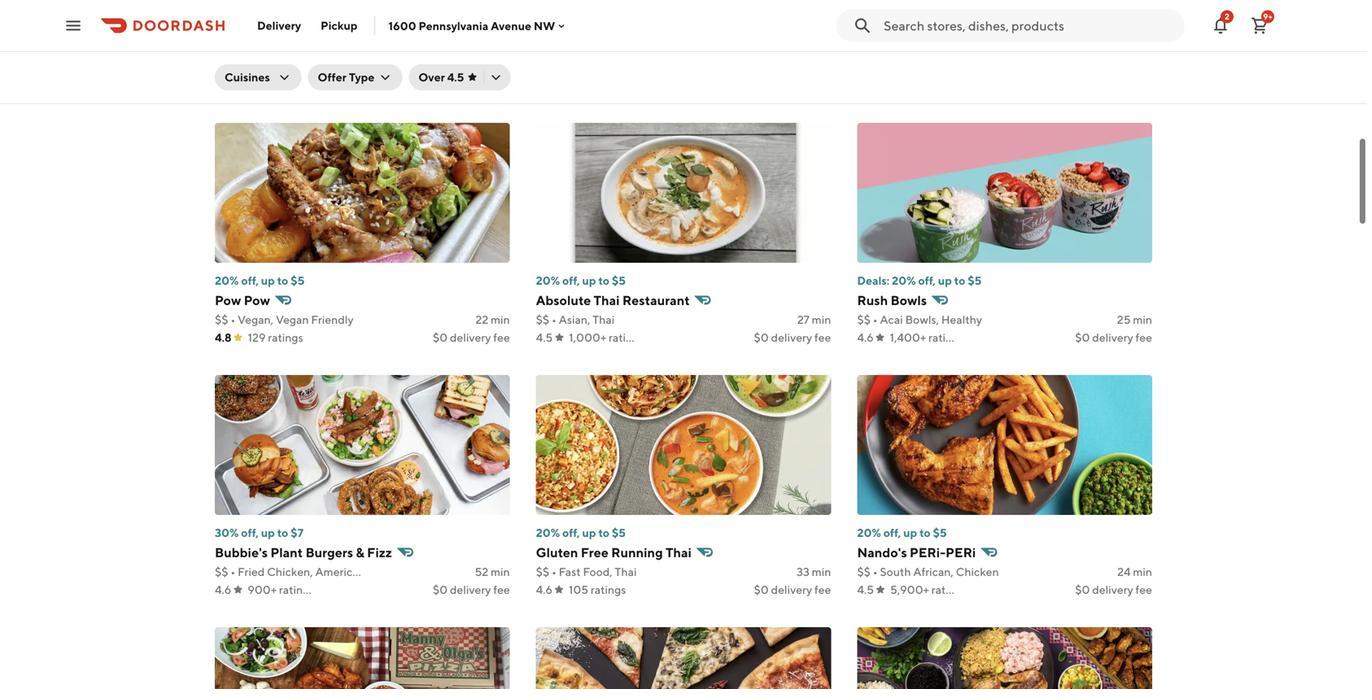 Task type: vqa. For each thing, say whether or not it's contained in the screenshot.
leftmost Click to add this store to your saved list icon
no



Task type: locate. For each thing, give the bounding box(es) containing it.
min right "24"
[[1134, 565, 1153, 579]]

1 horizontal spatial healthy
[[942, 313, 983, 326]]

open menu image
[[64, 16, 83, 35]]

up up absolute thai restaurant
[[582, 274, 596, 287]]

$$ down bubbie's
[[215, 565, 228, 579]]

1,000+ ratings
[[569, 331, 644, 344]]

•
[[231, 61, 235, 74], [231, 313, 235, 326], [552, 313, 557, 326], [873, 313, 878, 326], [231, 565, 235, 579], [552, 565, 557, 579], [873, 565, 878, 579]]

off, up bowls
[[919, 274, 936, 287]]

to up lebanese taverna
[[277, 22, 288, 35]]

1 vertical spatial 22 min
[[476, 313, 510, 326]]

4.6 for bubbie's plant burgers & fizz
[[215, 583, 231, 597]]

$5 up absolute thai restaurant
[[612, 274, 626, 287]]

4.6
[[858, 331, 874, 344], [215, 583, 231, 597], [536, 583, 553, 597]]

thai
[[594, 293, 620, 308], [593, 313, 615, 326], [666, 545, 692, 561], [615, 565, 637, 579]]

to up absolute thai restaurant
[[599, 274, 610, 287]]

food,
[[583, 565, 613, 579]]

105
[[569, 583, 589, 597]]

thai right running
[[666, 545, 692, 561]]

$$ • fried chicken, american
[[215, 565, 365, 579]]

american
[[315, 565, 365, 579]]

1 vertical spatial 22
[[476, 313, 489, 326]]

to up free
[[599, 526, 610, 540]]

$5 up 'vegan'
[[291, 274, 305, 287]]

ratings for free
[[591, 583, 626, 597]]

ratings for pow
[[268, 331, 303, 344]]

$5
[[291, 22, 305, 35], [291, 274, 305, 287], [612, 274, 626, 287], [968, 274, 982, 287], [612, 526, 626, 540], [933, 526, 947, 540]]

min right 27
[[812, 313, 832, 326]]

4.6 for gluten free running thai
[[536, 583, 553, 597]]

0 vertical spatial 22
[[476, 61, 489, 74]]

$15,
[[573, 22, 594, 35]]

4.5 for nando's peri-peri
[[858, 583, 874, 597]]

2 horizontal spatial 4.6
[[858, 331, 874, 344]]

4.5 right over
[[447, 70, 464, 84]]

pennsylvania
[[419, 19, 489, 32]]

fizz
[[367, 545, 392, 561]]

9+ button
[[1244, 9, 1277, 42]]

thai up 1,000+ ratings
[[593, 313, 615, 326]]

absolute thai restaurant
[[536, 293, 690, 308]]

$$ down 'absolute'
[[536, 313, 550, 326]]

$5 for absolute thai restaurant
[[612, 274, 626, 287]]

20% up bowls
[[892, 274, 916, 287]]

20% for lebanese taverna
[[215, 22, 239, 35]]

to up peri-
[[920, 526, 931, 540]]

up for lebanese taverna
[[261, 22, 275, 35]]

grill kabob
[[858, 40, 926, 56]]

thai up $$ • asian, thai
[[594, 293, 620, 308]]

fee for absolute thai restaurant
[[815, 331, 831, 344]]

20% off, up to $5 for pow
[[215, 274, 305, 287]]

20% for gluten free running thai
[[536, 526, 560, 540]]

min right 33
[[812, 565, 832, 579]]

• up 4.8
[[231, 313, 235, 326]]

20% off, up to $5 up pow pow
[[215, 274, 305, 287]]

up up free
[[582, 526, 596, 540]]

min
[[491, 61, 510, 74], [491, 313, 510, 326], [812, 313, 832, 326], [1134, 313, 1153, 326], [491, 565, 510, 579], [812, 565, 832, 579], [1134, 565, 1153, 579]]

0 vertical spatial healthy
[[293, 61, 334, 74]]

• left 'south'
[[873, 565, 878, 579]]

min left asian,
[[491, 313, 510, 326]]

20% up 'absolute'
[[536, 274, 560, 287]]

$5 for pow pow
[[291, 274, 305, 287]]

$0 delivery fee for absolute thai restaurant
[[754, 331, 831, 344]]

up up plant
[[261, 526, 275, 540]]

20% for nando's peri-peri
[[858, 526, 882, 540]]

up for nando's peri-peri
[[904, 526, 918, 540]]

off, for lebanese taverna
[[241, 22, 259, 35]]

min for lebanese taverna
[[491, 61, 510, 74]]

1 22 from the top
[[476, 61, 489, 74]]

ratings down chicken,
[[279, 583, 314, 597]]

fee for rush bowls
[[1136, 331, 1153, 344]]

22 min for pow pow
[[476, 313, 510, 326]]

min right '52' at the left of the page
[[491, 565, 510, 579]]

delivery for pow pow
[[450, 331, 491, 344]]

22 for taverna
[[476, 61, 489, 74]]

$3
[[623, 22, 636, 35]]

to for absolute thai restaurant
[[599, 274, 610, 287]]

27
[[798, 313, 810, 326]]

aladdin's kitchen
[[536, 40, 643, 56]]

4.5 down nando's
[[858, 583, 874, 597]]

up for pow pow
[[261, 274, 275, 287]]

fee
[[920, 22, 937, 35], [494, 79, 510, 92], [494, 331, 510, 344], [815, 331, 831, 344], [1136, 331, 1153, 344], [494, 583, 510, 597], [815, 583, 831, 597], [1136, 583, 1153, 597]]

20% off, up to $5 up lebanese taverna
[[215, 22, 305, 35]]

offer type
[[318, 70, 375, 84]]

$5 up peri-
[[933, 526, 947, 540]]

deals:
[[858, 274, 890, 287]]

off, up lebanese
[[241, 22, 259, 35]]

$0 delivery fee
[[858, 22, 937, 35], [433, 79, 510, 92], [433, 331, 510, 344], [754, 331, 831, 344], [1076, 331, 1153, 344], [433, 583, 510, 597], [754, 583, 831, 597], [1076, 583, 1153, 597]]

delivery for rush bowls
[[1093, 331, 1134, 344]]

4.5 left '330'
[[215, 79, 232, 92]]

to left $7
[[277, 526, 288, 540]]

healthy up 1,400+ ratings
[[942, 313, 983, 326]]

healthy
[[293, 61, 334, 74], [942, 313, 983, 326]]

healthy down taverna on the top of page
[[293, 61, 334, 74]]

0 horizontal spatial 4.6
[[215, 583, 231, 597]]

• for rush
[[873, 313, 878, 326]]

25 min
[[1118, 313, 1153, 326]]

2 22 min from the top
[[476, 313, 510, 326]]

to for bubbie's plant burgers & fizz
[[277, 526, 288, 540]]

ratings down $$ • vegan, vegan friendly
[[268, 331, 303, 344]]

$$ up 4.8
[[215, 313, 228, 326]]

up up pow pow
[[261, 274, 275, 287]]

$$ for pow
[[215, 313, 228, 326]]

peri-
[[910, 545, 946, 561]]

0 horizontal spatial pow
[[215, 293, 241, 308]]

4.5 down $$ • asian, thai
[[536, 331, 553, 344]]

up up nando's peri-peri
[[904, 526, 918, 540]]

$5 up $$ • acai bowls, healthy
[[968, 274, 982, 287]]

20%
[[215, 22, 239, 35], [215, 274, 239, 287], [536, 274, 560, 287], [892, 274, 916, 287], [536, 526, 560, 540], [858, 526, 882, 540]]

gluten
[[536, 545, 578, 561]]

129
[[248, 331, 266, 344]]

up for gluten free running thai
[[582, 526, 596, 540]]

to
[[277, 22, 288, 35], [277, 274, 288, 287], [599, 274, 610, 287], [955, 274, 966, 287], [277, 526, 288, 540], [599, 526, 610, 540], [920, 526, 931, 540]]

ratings for thai
[[609, 331, 644, 344]]

5,900+
[[891, 583, 930, 597]]

$5 up taverna on the top of page
[[291, 22, 305, 35]]

$0
[[858, 22, 872, 35], [433, 79, 448, 92], [433, 331, 448, 344], [754, 331, 769, 344], [1076, 331, 1090, 344], [433, 583, 448, 597], [754, 583, 769, 597], [1076, 583, 1090, 597]]

to for nando's peri-peri
[[920, 526, 931, 540]]

up for bubbie's plant burgers & fizz
[[261, 526, 275, 540]]

bubbie's
[[215, 545, 268, 561]]

min right 25
[[1134, 313, 1153, 326]]

ratings for taverna
[[271, 79, 307, 92]]

$$ down "gluten"
[[536, 565, 550, 579]]

20% off, up to $5 up 'absolute'
[[536, 274, 626, 287]]

type
[[349, 70, 375, 84]]

$$ down lebanese
[[215, 61, 228, 74]]

off, up bubbie's
[[241, 526, 259, 540]]

• left fried
[[231, 565, 235, 579]]

$0 delivery fee for gluten free running thai
[[754, 583, 831, 597]]

$$ for lebanese
[[215, 61, 228, 74]]

20% up lebanese
[[215, 22, 239, 35]]

$0 for rush bowls
[[1076, 331, 1090, 344]]

asian,
[[559, 313, 590, 326]]

1 horizontal spatial pow
[[244, 293, 270, 308]]

delivery for nando's peri-peri
[[1093, 583, 1134, 597]]

20% for absolute thai restaurant
[[536, 274, 560, 287]]

spend $15, save $3
[[536, 22, 636, 35]]

2 22 from the top
[[476, 313, 489, 326]]

delivery for absolute thai restaurant
[[771, 331, 813, 344]]

27 min
[[798, 313, 832, 326]]

$5 for nando's peri-peri
[[933, 526, 947, 540]]

0 vertical spatial 22 min
[[476, 61, 510, 74]]

min down avenue
[[491, 61, 510, 74]]

ratings down the african,
[[932, 583, 967, 597]]

20% up nando's
[[858, 526, 882, 540]]

african,
[[914, 565, 954, 579]]

20% off, up to $5 up nando's peri-peri
[[858, 526, 947, 540]]

22
[[476, 61, 489, 74], [476, 313, 489, 326]]

fee for nando's peri-peri
[[1136, 583, 1153, 597]]

up up lebanese taverna
[[261, 22, 275, 35]]

off, up pow pow
[[241, 274, 259, 287]]

$$ down nando's
[[858, 565, 871, 579]]

ratings down food,
[[591, 583, 626, 597]]

4.5
[[447, 70, 464, 84], [215, 79, 232, 92], [536, 331, 553, 344], [858, 583, 874, 597]]

offer
[[318, 70, 347, 84]]

22 for pow
[[476, 313, 489, 326]]

4.6 left the 900+
[[215, 583, 231, 597]]

pow
[[215, 293, 241, 308], [244, 293, 270, 308]]

$$ down rush
[[858, 313, 871, 326]]

900+
[[248, 583, 277, 597]]

to up $$ • acai bowls, healthy
[[955, 274, 966, 287]]

cuisines button
[[215, 64, 302, 90]]

4.6 down rush
[[858, 331, 874, 344]]

20% up pow pow
[[215, 274, 239, 287]]

20% off, up to $5
[[215, 22, 305, 35], [215, 274, 305, 287], [536, 274, 626, 287], [536, 526, 626, 540], [858, 526, 947, 540]]

20% off, up to $5 up free
[[536, 526, 626, 540]]

25
[[1118, 313, 1131, 326]]

$5 up gluten free running thai
[[612, 526, 626, 540]]

off, up 'absolute'
[[563, 274, 580, 287]]

• left fast
[[552, 565, 557, 579]]

kitchen
[[595, 40, 643, 56]]

129 ratings
[[248, 331, 303, 344]]

grill
[[858, 40, 884, 56]]

1 horizontal spatial 4.6
[[536, 583, 553, 597]]

$0 for absolute thai restaurant
[[754, 331, 769, 344]]

delivery button
[[247, 13, 311, 39]]

to up $$ • vegan, vegan friendly
[[277, 274, 288, 287]]

off, up "gluten"
[[563, 526, 580, 540]]

30% off, up to $7
[[215, 526, 304, 540]]

1 22 min from the top
[[476, 61, 510, 74]]

1 items, open order cart image
[[1251, 16, 1270, 35]]

up up bowls,
[[939, 274, 952, 287]]

4.5 for absolute thai restaurant
[[536, 331, 553, 344]]

$5 for gluten free running thai
[[612, 526, 626, 540]]

4.5 inside 'button'
[[447, 70, 464, 84]]

ratings down "$$ • lebanese, healthy"
[[271, 79, 307, 92]]

1600 pennsylvania avenue nw
[[389, 19, 555, 32]]

vegan
[[276, 313, 309, 326]]

ratings right 1,000+
[[609, 331, 644, 344]]

33 min
[[797, 565, 832, 579]]

20% up "gluten"
[[536, 526, 560, 540]]

$0 for gluten free running thai
[[754, 583, 769, 597]]

ratings down bowls,
[[929, 331, 964, 344]]

burgers
[[306, 545, 353, 561]]

off, for pow pow
[[241, 274, 259, 287]]

ratings for plant
[[279, 583, 314, 597]]

22 min
[[476, 61, 510, 74], [476, 313, 510, 326]]

• down lebanese
[[231, 61, 235, 74]]

off, for nando's peri-peri
[[884, 526, 901, 540]]

1 vertical spatial healthy
[[942, 313, 983, 326]]

off, up nando's
[[884, 526, 901, 540]]

4.6 left 105
[[536, 583, 553, 597]]

• left the acai
[[873, 313, 878, 326]]

• left asian,
[[552, 313, 557, 326]]

pickup button
[[311, 13, 368, 39]]

0 horizontal spatial healthy
[[293, 61, 334, 74]]

kabob
[[886, 40, 926, 56]]



Task type: describe. For each thing, give the bounding box(es) containing it.
chicken
[[956, 565, 999, 579]]

taverna
[[276, 40, 324, 56]]

$$ for nando's
[[858, 565, 871, 579]]

2
[[1225, 12, 1230, 21]]

fried
[[238, 565, 265, 579]]

• for bubbie's
[[231, 565, 235, 579]]

$$ • south african, chicken
[[858, 565, 999, 579]]

chicken,
[[267, 565, 313, 579]]

bubbie's plant burgers & fizz
[[215, 545, 392, 561]]

1,400+
[[890, 331, 927, 344]]

$0 delivery fee for nando's peri-peri
[[1076, 583, 1153, 597]]

min for absolute thai restaurant
[[812, 313, 832, 326]]

9+
[[1264, 12, 1273, 21]]

$$ for bubbie's
[[215, 565, 228, 579]]

to for pow pow
[[277, 274, 288, 287]]

cuisines
[[225, 70, 270, 84]]

bowls,
[[906, 313, 939, 326]]

delivery for gluten free running thai
[[771, 583, 813, 597]]

$$ • lebanese, healthy
[[215, 61, 334, 74]]

up for absolute thai restaurant
[[582, 274, 596, 287]]

$0 for nando's peri-peri
[[1076, 583, 1090, 597]]

over
[[419, 70, 445, 84]]

min for bubbie's plant burgers & fizz
[[491, 565, 510, 579]]

5,900+ ratings
[[891, 583, 967, 597]]

900+ ratings
[[248, 583, 314, 597]]

restaurant
[[623, 293, 690, 308]]

• for pow
[[231, 313, 235, 326]]

off, for gluten free running thai
[[563, 526, 580, 540]]

over 4.5 button
[[409, 64, 511, 90]]

$$ for absolute
[[536, 313, 550, 326]]

1,000+
[[569, 331, 607, 344]]

$$ • acai bowls, healthy
[[858, 313, 983, 326]]

Store search: begin typing to search for stores available on DoorDash text field
[[884, 17, 1176, 35]]

1600 pennsylvania avenue nw button
[[389, 19, 568, 32]]

to for gluten free running thai
[[599, 526, 610, 540]]

bowls
[[891, 293, 927, 308]]

$$ for rush
[[858, 313, 871, 326]]

aladdin's
[[536, 40, 593, 56]]

free
[[581, 545, 609, 561]]

$0 delivery fee for lebanese taverna
[[433, 79, 510, 92]]

thai down running
[[615, 565, 637, 579]]

pow pow
[[215, 293, 270, 308]]

delivery
[[257, 19, 301, 32]]

20% off, up to $5 for free
[[536, 526, 626, 540]]

• for gluten
[[552, 565, 557, 579]]

over 4.5
[[419, 70, 464, 84]]

rush bowls
[[858, 293, 927, 308]]

$$ • asian, thai
[[536, 313, 615, 326]]

33
[[797, 565, 810, 579]]

4.6 for rush bowls
[[858, 331, 874, 344]]

4.5 for lebanese taverna
[[215, 79, 232, 92]]

absolute
[[536, 293, 591, 308]]

330 ratings
[[248, 79, 307, 92]]

off, for bubbie's plant burgers & fizz
[[241, 526, 259, 540]]

&
[[356, 545, 365, 561]]

52 min
[[475, 565, 510, 579]]

lebanese taverna
[[215, 40, 324, 56]]

rush
[[858, 293, 888, 308]]

avenue
[[491, 19, 532, 32]]

nando's
[[858, 545, 907, 561]]

off, for absolute thai restaurant
[[563, 274, 580, 287]]

1600
[[389, 19, 416, 32]]

52
[[475, 565, 489, 579]]

fast
[[559, 565, 581, 579]]

1 pow from the left
[[215, 293, 241, 308]]

fee for bubbie's plant burgers & fizz
[[494, 583, 510, 597]]

$0 for bubbie's plant burgers & fizz
[[433, 583, 448, 597]]

ratings for peri-
[[932, 583, 967, 597]]

$0 for pow pow
[[433, 331, 448, 344]]

vegan,
[[238, 313, 274, 326]]

min for nando's peri-peri
[[1134, 565, 1153, 579]]

24
[[1118, 565, 1131, 579]]

4.8
[[215, 331, 232, 344]]

• for nando's
[[873, 565, 878, 579]]

1,400+ ratings
[[890, 331, 964, 344]]

acai
[[880, 313, 903, 326]]

lebanese
[[215, 40, 274, 56]]

ratings for bowls
[[929, 331, 964, 344]]

min for pow pow
[[491, 313, 510, 326]]

20% off, up to $5 for taverna
[[215, 22, 305, 35]]

$$ • fast food, thai
[[536, 565, 637, 579]]

delivery for bubbie's plant burgers & fizz
[[450, 583, 491, 597]]

330
[[248, 79, 269, 92]]

fee for lebanese taverna
[[494, 79, 510, 92]]

30%
[[215, 526, 239, 540]]

to for lebanese taverna
[[277, 22, 288, 35]]

$5 for lebanese taverna
[[291, 22, 305, 35]]

$0 delivery fee for pow pow
[[433, 331, 510, 344]]

• for absolute
[[552, 313, 557, 326]]

pickup
[[321, 19, 358, 32]]

$0 for lebanese taverna
[[433, 79, 448, 92]]

22 min for lebanese taverna
[[476, 61, 510, 74]]

24 min
[[1118, 565, 1153, 579]]

friendly
[[311, 313, 354, 326]]

deals: 20% off, up to $5
[[858, 274, 982, 287]]

$0 delivery fee for rush bowls
[[1076, 331, 1153, 344]]

south
[[880, 565, 911, 579]]

save
[[597, 22, 620, 35]]

spend
[[536, 22, 570, 35]]

min for rush bowls
[[1134, 313, 1153, 326]]

notification bell image
[[1211, 16, 1231, 35]]

20% for pow pow
[[215, 274, 239, 287]]

lebanese,
[[238, 61, 291, 74]]

delivery for lebanese taverna
[[450, 79, 491, 92]]

2 pow from the left
[[244, 293, 270, 308]]

• for lebanese
[[231, 61, 235, 74]]

fee for pow pow
[[494, 331, 510, 344]]

plant
[[271, 545, 303, 561]]

20% off, up to $5 for thai
[[536, 274, 626, 287]]

running
[[612, 545, 663, 561]]

gluten free running thai
[[536, 545, 692, 561]]

fee for gluten free running thai
[[815, 583, 831, 597]]

$0 delivery fee for bubbie's plant burgers & fizz
[[433, 583, 510, 597]]

min for gluten free running thai
[[812, 565, 832, 579]]

peri
[[946, 545, 976, 561]]

$$ for gluten
[[536, 565, 550, 579]]

20% off, up to $5 for peri-
[[858, 526, 947, 540]]

offer type button
[[308, 64, 402, 90]]

nw
[[534, 19, 555, 32]]

nando's peri-peri
[[858, 545, 976, 561]]



